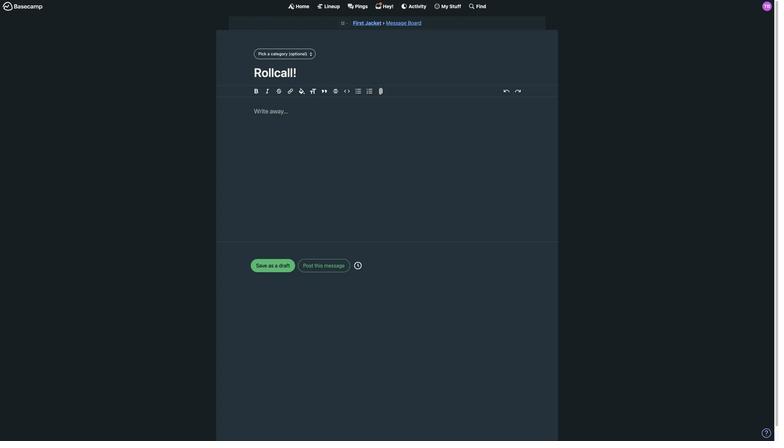 Task type: describe. For each thing, give the bounding box(es) containing it.
message
[[325, 263, 345, 269]]

pings
[[355, 3, 368, 9]]

first jacket link
[[353, 20, 382, 26]]

my stuff button
[[434, 3, 462, 9]]

find
[[477, 3, 487, 9]]

home link
[[289, 3, 310, 9]]

activity
[[409, 3, 427, 9]]

pick a category (optional)
[[259, 51, 307, 56]]

lineup
[[325, 3, 340, 9]]

pick
[[259, 51, 267, 56]]

first
[[353, 20, 364, 26]]

message
[[387, 20, 407, 26]]

lineup link
[[317, 3, 340, 9]]

Write away… text field
[[235, 97, 540, 234]]

schedule this to post later image
[[355, 262, 362, 270]]

find button
[[469, 3, 487, 9]]

jacket
[[366, 20, 382, 26]]

a inside pick a category (optional) 'button'
[[268, 51, 270, 56]]



Task type: vqa. For each thing, say whether or not it's contained in the screenshot.
"dos" at the top
no



Task type: locate. For each thing, give the bounding box(es) containing it.
pick a category (optional) button
[[254, 49, 316, 59]]

category
[[271, 51, 288, 56]]

stuff
[[450, 3, 462, 9]]

0 horizontal spatial a
[[268, 51, 270, 56]]

tyler black image
[[763, 2, 773, 11]]

1 horizontal spatial a
[[275, 263, 278, 269]]

hey! button
[[376, 2, 394, 9]]

home
[[296, 3, 310, 9]]

(optional)
[[289, 51, 307, 56]]

first jacket
[[353, 20, 382, 26]]

›
[[383, 20, 385, 26]]

› message board
[[383, 20, 422, 26]]

post
[[303, 263, 314, 269]]

post this message
[[303, 263, 345, 269]]

message board link
[[387, 20, 422, 26]]

board
[[408, 20, 422, 26]]

a right pick
[[268, 51, 270, 56]]

Type a title… text field
[[254, 65, 521, 80]]

save
[[256, 263, 267, 269]]

main element
[[0, 0, 775, 12]]

a
[[268, 51, 270, 56], [275, 263, 278, 269]]

hey!
[[383, 3, 394, 9]]

pings button
[[348, 3, 368, 9]]

post this message button
[[298, 259, 350, 272]]

my
[[442, 3, 449, 9]]

draft
[[279, 263, 290, 269]]

my stuff
[[442, 3, 462, 9]]

save as a draft button
[[251, 259, 296, 272]]

switch accounts image
[[3, 2, 43, 11]]

this
[[315, 263, 323, 269]]

0 vertical spatial a
[[268, 51, 270, 56]]

as
[[269, 263, 274, 269]]

activity link
[[402, 3, 427, 9]]

a inside save as a draft button
[[275, 263, 278, 269]]

save as a draft
[[256, 263, 290, 269]]

a right "as"
[[275, 263, 278, 269]]

1 vertical spatial a
[[275, 263, 278, 269]]



